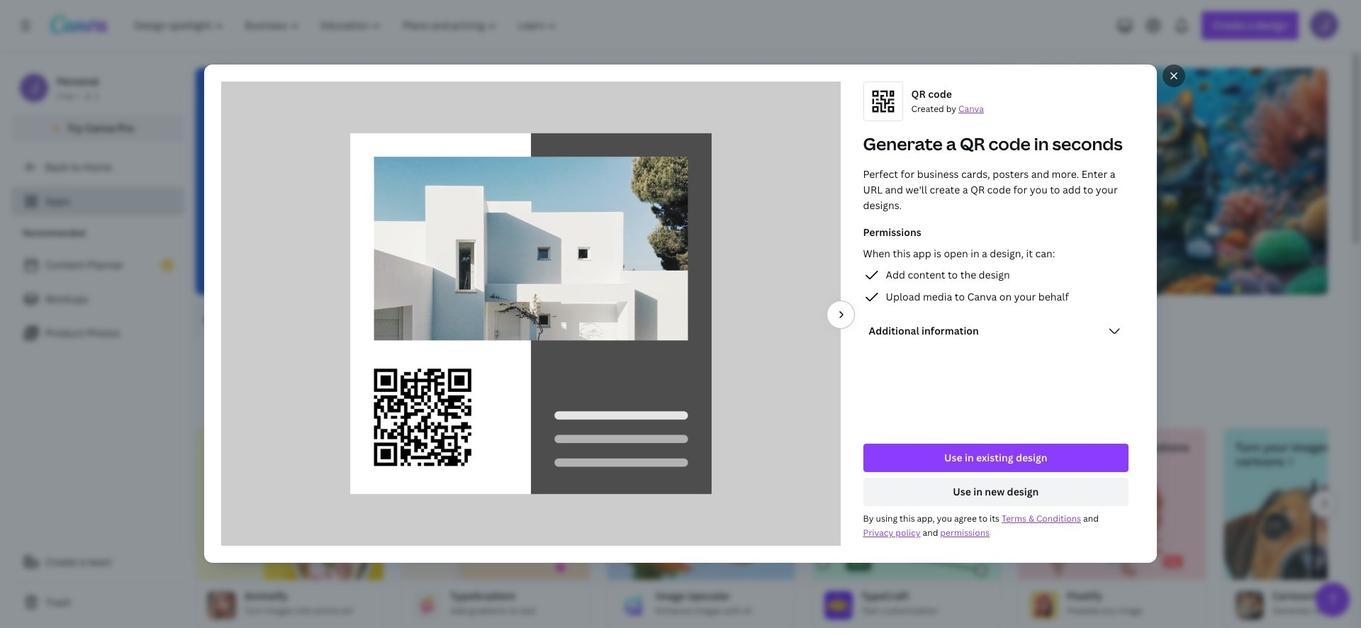 Task type: vqa. For each thing, say whether or not it's contained in the screenshot.
TypeCraft image
yes



Task type: describe. For each thing, give the bounding box(es) containing it.
typecraft image
[[813, 480, 1000, 580]]

1 vertical spatial typegradient image
[[413, 591, 442, 620]]

1 vertical spatial animeify image
[[208, 591, 236, 620]]

1 horizontal spatial list
[[863, 267, 1129, 306]]

top level navigation element
[[125, 11, 570, 40]]



Task type: locate. For each thing, give the bounding box(es) containing it.
cartoonify image
[[1224, 480, 1361, 580], [1236, 591, 1264, 620]]

typegradient image
[[402, 480, 589, 580], [413, 591, 442, 620]]

typecraft image
[[825, 591, 853, 620]]

0 vertical spatial cartoonify image
[[1224, 480, 1361, 580]]

animeify image
[[196, 480, 384, 580], [208, 591, 236, 620]]

0 vertical spatial pixelify image
[[1019, 480, 1206, 580]]

an image with a cursor next to a text box containing the prompt "a cat going scuba diving" to generate an image. the generated image of a cat doing scuba diving is behind the text box. image
[[924, 68, 1328, 295]]

list
[[11, 251, 184, 347], [863, 267, 1129, 306]]

pixelify image
[[1019, 480, 1206, 580], [1030, 591, 1058, 620]]

0 vertical spatial image upscaler image
[[608, 480, 795, 580]]

Input field to search for apps search field
[[224, 307, 442, 334]]

image upscaler image
[[608, 480, 795, 580], [619, 591, 647, 620]]

0 vertical spatial typegradient image
[[402, 480, 589, 580]]

0 vertical spatial animeify image
[[196, 480, 384, 580]]

1 vertical spatial image upscaler image
[[619, 591, 647, 620]]

0 horizontal spatial list
[[11, 251, 184, 347]]

1 vertical spatial pixelify image
[[1030, 591, 1058, 620]]

1 vertical spatial cartoonify image
[[1236, 591, 1264, 620]]



